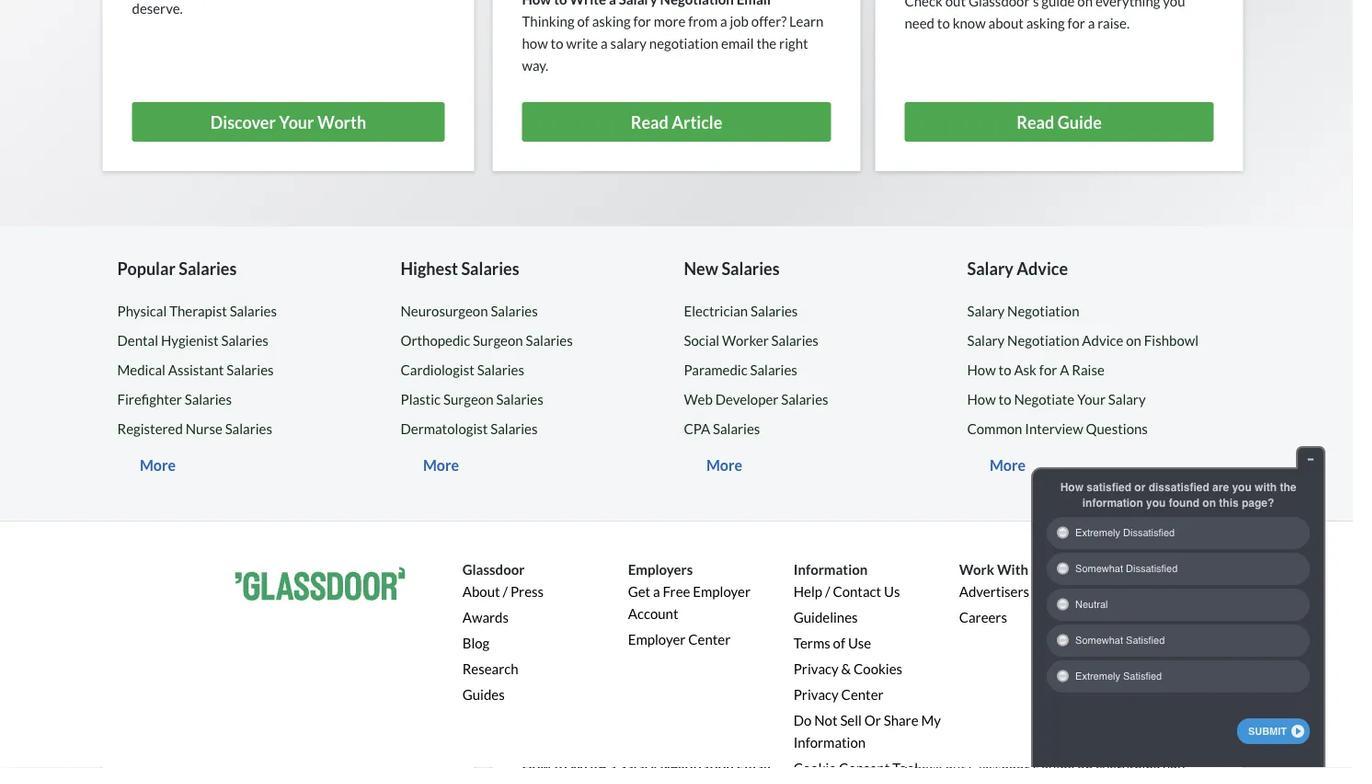 Task type: locate. For each thing, give the bounding box(es) containing it.
to inside check out glassdoor's guide on everything you need to know about asking for a raise.
[[937, 14, 950, 31]]

0 horizontal spatial the
[[756, 35, 776, 52]]

web developer salaries link
[[684, 391, 828, 408]]

guide
[[1058, 112, 1102, 132]]

salary down the salary negotiation link
[[967, 332, 1005, 349]]

1 extremely from the top
[[1075, 527, 1120, 539]]

orthopedic
[[401, 332, 470, 349]]

for down guide
[[1067, 14, 1085, 31]]

how up common
[[967, 391, 996, 408]]

0 horizontal spatial read
[[631, 112, 668, 132]]

my
[[921, 712, 941, 729]]

salary for salary negotiation advice on fishbowl
[[967, 332, 1005, 349]]

research link
[[462, 661, 518, 677]]

center inside information help / contact us guidelines terms of use privacy & cookies privacy center do not sell or share my information
[[841, 686, 884, 703]]

the right with
[[1280, 481, 1296, 493]]

salary for salary advice
[[967, 259, 1013, 279]]

contact
[[833, 583, 881, 600]]

a inside check out glassdoor's guide on everything you need to know about asking for a raise.
[[1088, 14, 1095, 31]]

how left satisfied
[[1060, 481, 1084, 493]]

2 extremely from the top
[[1075, 671, 1120, 682]]

us right contact
[[884, 583, 900, 600]]

information help / contact us guidelines terms of use privacy & cookies privacy center do not sell or share my information
[[794, 561, 941, 751]]

negotiation for salary negotiation
[[1007, 303, 1079, 319]]

therapist
[[169, 303, 227, 319]]

dissatisfied up "somewhat dissatisfied"
[[1123, 527, 1175, 539]]

somewhat for somewhat satisfied
[[1075, 635, 1123, 646]]

1 vertical spatial us
[[884, 583, 900, 600]]

1 vertical spatial dissatisfied
[[1126, 563, 1178, 574]]

center down get a free employer account link
[[688, 631, 731, 648]]

read article
[[631, 112, 722, 132]]

1 / from the left
[[503, 583, 508, 600]]

glassdoor's
[[968, 0, 1039, 9]]

salary down the "salary advice"
[[967, 303, 1005, 319]]

2 vertical spatial how
[[1060, 481, 1084, 493]]

us inside information help / contact us guidelines terms of use privacy & cookies privacy center do not sell or share my information
[[884, 583, 900, 600]]

1 horizontal spatial on
[[1126, 332, 1141, 349]]

share
[[884, 712, 918, 729]]

privacy up the not
[[794, 686, 839, 703]]

on right guide
[[1077, 0, 1093, 9]]

for up salary
[[633, 13, 651, 30]]

do not sell or share my information link
[[794, 712, 941, 751]]

1 more from the left
[[140, 456, 176, 474]]

learn
[[789, 13, 824, 30]]

salary
[[610, 35, 647, 52]]

your down 'raise'
[[1077, 391, 1106, 408]]

a left raise.
[[1088, 14, 1095, 31]]

of up write
[[577, 13, 589, 30]]

satisfied up extremely satisfied
[[1126, 635, 1165, 646]]

or
[[1134, 481, 1145, 493]]

0 vertical spatial us
[[1031, 561, 1047, 578]]

cardiologist salaries
[[401, 362, 524, 378]]

extremely dissatisfied
[[1075, 527, 1175, 539]]

paramedic
[[684, 362, 747, 378]]

3 more from the left
[[706, 456, 742, 474]]

a right write
[[601, 35, 608, 52]]

to left ask
[[998, 362, 1011, 378]]

to right how
[[551, 35, 563, 52]]

more
[[140, 456, 176, 474], [423, 456, 459, 474], [706, 456, 742, 474], [990, 456, 1026, 474]]

blog
[[462, 635, 490, 651]]

us inside work with us advertisers careers
[[1031, 561, 1047, 578]]

0 vertical spatial employer
[[693, 583, 751, 600]]

0 vertical spatial information
[[794, 561, 868, 578]]

1 vertical spatial somewhat
[[1075, 635, 1123, 646]]

extremely down information
[[1075, 527, 1120, 539]]

registered
[[117, 421, 183, 437]]

1 horizontal spatial for
[[1039, 362, 1057, 378]]

0 horizontal spatial employer
[[628, 631, 686, 648]]

us
[[1031, 561, 1047, 578], [884, 583, 900, 600]]

asking
[[592, 13, 631, 30], [1026, 14, 1065, 31]]

read inside button
[[1017, 112, 1054, 132]]

/
[[503, 583, 508, 600], [825, 583, 830, 600]]

from
[[688, 13, 717, 30]]

0 vertical spatial you
[[1163, 0, 1185, 9]]

for
[[633, 13, 651, 30], [1067, 14, 1085, 31], [1039, 362, 1057, 378]]

0 vertical spatial privacy
[[794, 661, 839, 677]]

0 vertical spatial how
[[967, 362, 996, 378]]

1 negotiation from the top
[[1007, 303, 1079, 319]]

1 horizontal spatial /
[[825, 583, 830, 600]]

read
[[631, 112, 668, 132], [1017, 112, 1054, 132]]

job
[[730, 13, 749, 30]]

negotiation up 'salary negotiation advice on fishbowl'
[[1007, 303, 1079, 319]]

more button down common
[[967, 447, 1048, 484]]

1 vertical spatial extremely
[[1075, 671, 1120, 682]]

0 horizontal spatial of
[[577, 13, 589, 30]]

salaries right worker
[[771, 332, 818, 349]]

know
[[953, 14, 986, 31]]

more button down the "dermatologist" on the left bottom
[[401, 447, 482, 484]]

how satisfied or dissatisfied are you with the information you found on this page?
[[1060, 481, 1296, 509]]

somewhat up neutral at right
[[1075, 563, 1123, 574]]

/ for about
[[503, 583, 508, 600]]

somewhat down neutral at right
[[1075, 635, 1123, 646]]

way.
[[522, 57, 548, 74]]

your inside button
[[279, 112, 314, 132]]

employer down account
[[628, 631, 686, 648]]

1 vertical spatial information
[[794, 734, 866, 751]]

extremely for extremely satisfied
[[1075, 671, 1120, 682]]

2 information from the top
[[794, 734, 866, 751]]

to up common
[[998, 391, 1011, 408]]

salaries right hygienist
[[221, 332, 268, 349]]

more down the "dermatologist" on the left bottom
[[423, 456, 459, 474]]

0 vertical spatial on
[[1077, 0, 1093, 9]]

1 vertical spatial center
[[841, 686, 884, 703]]

advice up 'raise'
[[1082, 332, 1123, 349]]

with
[[997, 561, 1028, 578]]

about
[[988, 14, 1024, 31]]

on left fishbowl
[[1126, 332, 1141, 349]]

interview
[[1025, 421, 1083, 437]]

4 more button from the left
[[967, 447, 1048, 484]]

salaries up orthopedic surgeon salaries link
[[491, 303, 538, 319]]

paramedic salaries
[[684, 362, 797, 378]]

the inside how satisfied or dissatisfied are you with the information you found on this page?
[[1280, 481, 1296, 493]]

0 vertical spatial of
[[577, 13, 589, 30]]

employers get a free employer account employer center
[[628, 561, 751, 648]]

terms of use link
[[794, 635, 871, 651]]

more down cpa salaries
[[706, 456, 742, 474]]

1 somewhat from the top
[[1075, 563, 1123, 574]]

1 vertical spatial the
[[1280, 481, 1296, 493]]

1 more button from the left
[[117, 447, 198, 484]]

read left article
[[631, 112, 668, 132]]

2 more button from the left
[[401, 447, 482, 484]]

more button
[[117, 447, 198, 484], [401, 447, 482, 484], [684, 447, 765, 484], [967, 447, 1048, 484]]

article
[[672, 112, 722, 132]]

social
[[684, 332, 719, 349]]

1 horizontal spatial advice
[[1082, 332, 1123, 349]]

/ left 'press'
[[503, 583, 508, 600]]

2 more from the left
[[423, 456, 459, 474]]

0 vertical spatial your
[[279, 112, 314, 132]]

1 privacy from the top
[[794, 661, 839, 677]]

2 negotiation from the top
[[1007, 332, 1079, 349]]

questions
[[1086, 421, 1148, 437]]

dissatisfied down extremely dissatisfied
[[1126, 563, 1178, 574]]

email
[[721, 35, 754, 52]]

0 horizontal spatial advice
[[1017, 259, 1068, 279]]

more button for new
[[684, 447, 765, 484]]

your left worth
[[279, 112, 314, 132]]

0 horizontal spatial center
[[688, 631, 731, 648]]

read left guide
[[1017, 112, 1054, 132]]

0 vertical spatial the
[[756, 35, 776, 52]]

how left ask
[[967, 362, 996, 378]]

blog link
[[462, 635, 490, 651]]

1 horizontal spatial of
[[833, 635, 845, 651]]

2 read from the left
[[1017, 112, 1054, 132]]

dissatisfied for extremely dissatisfied
[[1123, 527, 1175, 539]]

firefighter salaries link
[[117, 391, 232, 408]]

0 vertical spatial surgeon
[[473, 332, 523, 349]]

information down the not
[[794, 734, 866, 751]]

thinking of asking for more from a job offer? learn how to write a salary negotiation email the right way.
[[522, 13, 824, 74]]

1 vertical spatial your
[[1077, 391, 1106, 408]]

submit
[[1248, 725, 1287, 737]]

privacy down terms
[[794, 661, 839, 677]]

salaries down plastic surgeon salaries "link"
[[490, 421, 538, 437]]

extremely satisfied
[[1075, 671, 1162, 682]]

1 vertical spatial surgeon
[[443, 391, 493, 408]]

0 vertical spatial somewhat
[[1075, 563, 1123, 574]]

salaries up electrician salaries
[[722, 259, 780, 279]]

a
[[720, 13, 727, 30], [1088, 14, 1095, 31], [601, 35, 608, 52], [653, 583, 660, 600]]

salaries down orthopedic surgeon salaries
[[477, 362, 524, 378]]

physical
[[117, 303, 167, 319]]

0 horizontal spatial /
[[503, 583, 508, 600]]

you inside check out glassdoor's guide on everything you need to know about asking for a raise.
[[1163, 0, 1185, 9]]

web developer salaries
[[684, 391, 828, 408]]

electrician salaries link
[[684, 303, 798, 319]]

more button down cpa salaries
[[684, 447, 765, 484]]

/ right 'help' on the right bottom of page
[[825, 583, 830, 600]]

on down are
[[1203, 496, 1216, 509]]

employer center link
[[628, 631, 731, 648]]

salaries down developer
[[713, 421, 760, 437]]

1 vertical spatial privacy
[[794, 686, 839, 703]]

1 horizontal spatial the
[[1280, 481, 1296, 493]]

0 horizontal spatial asking
[[592, 13, 631, 30]]

4 more from the left
[[990, 456, 1026, 474]]

common interview questions link
[[967, 421, 1148, 437]]

privacy
[[794, 661, 839, 677], [794, 686, 839, 703]]

asking up salary
[[592, 13, 631, 30]]

0 vertical spatial extremely
[[1075, 527, 1120, 539]]

/ inside the glassdoor about / press awards blog research guides
[[503, 583, 508, 600]]

0 horizontal spatial us
[[884, 583, 900, 600]]

read inside button
[[631, 112, 668, 132]]

you down the dissatisfied
[[1146, 496, 1166, 509]]

a
[[1060, 362, 1069, 378]]

careers link
[[959, 609, 1007, 626]]

2 privacy from the top
[[794, 686, 839, 703]]

0 vertical spatial negotiation
[[1007, 303, 1079, 319]]

information up help / contact us link
[[794, 561, 868, 578]]

for left the a
[[1039, 362, 1057, 378]]

the down offer?
[[756, 35, 776, 52]]

medical assistant salaries
[[117, 362, 274, 378]]

common
[[967, 421, 1022, 437]]

2 somewhat from the top
[[1075, 635, 1123, 646]]

center inside employers get a free employer account employer center
[[688, 631, 731, 648]]

awards
[[462, 609, 509, 626]]

surgeon down neurosurgeon salaries
[[473, 332, 523, 349]]

1 vertical spatial negotiation
[[1007, 332, 1079, 349]]

somewhat dissatisfied
[[1075, 563, 1178, 574]]

more down common
[[990, 456, 1026, 474]]

read for read article
[[631, 112, 668, 132]]

1 read from the left
[[631, 112, 668, 132]]

extremely down somewhat satisfied
[[1075, 671, 1120, 682]]

privacy & cookies link
[[794, 661, 902, 677]]

more button for popular
[[117, 447, 198, 484]]

salaries up social worker salaries
[[751, 303, 798, 319]]

more down "registered"
[[140, 456, 176, 474]]

cardiologist
[[401, 362, 474, 378]]

surgeon up dermatologist salaries link
[[443, 391, 493, 408]]

cardiologist salaries link
[[401, 362, 524, 378]]

1 horizontal spatial asking
[[1026, 14, 1065, 31]]

to
[[937, 14, 950, 31], [551, 35, 563, 52], [998, 362, 1011, 378], [998, 391, 1011, 408]]

1 horizontal spatial read
[[1017, 112, 1054, 132]]

more button down "registered"
[[117, 447, 198, 484]]

salary negotiation advice on fishbowl
[[967, 332, 1199, 349]]

3 more button from the left
[[684, 447, 765, 484]]

salary up the salary negotiation link
[[967, 259, 1013, 279]]

1 vertical spatial satisfied
[[1123, 671, 1162, 682]]

/ inside information help / contact us guidelines terms of use privacy & cookies privacy center do not sell or share my information
[[825, 583, 830, 600]]

you up this
[[1232, 481, 1252, 493]]

center up or
[[841, 686, 884, 703]]

0 vertical spatial satisfied
[[1126, 635, 1165, 646]]

guides
[[462, 686, 505, 703]]

1 horizontal spatial your
[[1077, 391, 1106, 408]]

us right with
[[1031, 561, 1047, 578]]

1 vertical spatial on
[[1126, 332, 1141, 349]]

1 vertical spatial of
[[833, 635, 845, 651]]

0 horizontal spatial for
[[633, 13, 651, 30]]

you right everything
[[1163, 0, 1185, 9]]

employer right free
[[693, 583, 751, 600]]

salaries right assistant on the left of the page
[[227, 362, 274, 378]]

0 vertical spatial center
[[688, 631, 731, 648]]

asking down guide
[[1026, 14, 1065, 31]]

satisfied for extremely satisfied
[[1123, 671, 1162, 682]]

2 vertical spatial on
[[1203, 496, 1216, 509]]

a right the get
[[653, 583, 660, 600]]

advice up the salary negotiation link
[[1017, 259, 1068, 279]]

0 horizontal spatial your
[[279, 112, 314, 132]]

0 vertical spatial dissatisfied
[[1123, 527, 1175, 539]]

0 horizontal spatial on
[[1077, 0, 1093, 9]]

salaries up neurosurgeon salaries
[[461, 259, 519, 279]]

work with us advertisers careers
[[959, 561, 1047, 626]]

assistant
[[168, 362, 224, 378]]

0 vertical spatial advice
[[1017, 259, 1068, 279]]

salaries up therapist
[[179, 259, 237, 279]]

of left use
[[833, 635, 845, 651]]

extremely
[[1075, 527, 1120, 539], [1075, 671, 1120, 682]]

how inside how satisfied or dissatisfied are you with the information you found on this page?
[[1060, 481, 1084, 493]]

1 horizontal spatial us
[[1031, 561, 1047, 578]]

dissatisfied for somewhat dissatisfied
[[1126, 563, 1178, 574]]

2 horizontal spatial for
[[1067, 14, 1085, 31]]

help
[[794, 583, 822, 600]]

2 / from the left
[[825, 583, 830, 600]]

1 vertical spatial how
[[967, 391, 996, 408]]

to down out
[[937, 14, 950, 31]]

1 horizontal spatial center
[[841, 686, 884, 703]]

cpa salaries link
[[684, 421, 760, 437]]

for inside thinking of asking for more from a job offer? learn how to write a salary negotiation email the right way.
[[633, 13, 651, 30]]

of inside thinking of asking for more from a job offer? learn how to write a salary negotiation email the right way.
[[577, 13, 589, 30]]

negotiation up how to ask for a raise
[[1007, 332, 1079, 349]]

salaries up the nurse
[[185, 391, 232, 408]]

raise
[[1072, 362, 1104, 378]]

salaries right the nurse
[[225, 421, 272, 437]]

satisfied down somewhat satisfied
[[1123, 671, 1162, 682]]

2 horizontal spatial on
[[1203, 496, 1216, 509]]



Task type: vqa. For each thing, say whether or not it's contained in the screenshot.
Advice to the top
yes



Task type: describe. For each thing, give the bounding box(es) containing it.
information
[[1082, 496, 1143, 509]]

orthopedic surgeon salaries link
[[401, 332, 573, 349]]

on inside check out glassdoor's guide on everything you need to know about asking for a raise.
[[1077, 0, 1093, 9]]

how
[[522, 35, 548, 52]]

discover your worth button
[[132, 102, 445, 142]]

more button for highest
[[401, 447, 482, 484]]

dermatologist
[[401, 421, 488, 437]]

ask
[[1014, 362, 1037, 378]]

everything
[[1095, 0, 1160, 9]]

write
[[566, 35, 598, 52]]

common interview questions
[[967, 421, 1148, 437]]

negotiate
[[1014, 391, 1074, 408]]

dermatologist salaries link
[[401, 421, 538, 437]]

developer
[[715, 391, 778, 408]]

right
[[779, 35, 808, 52]]

highest salaries
[[401, 259, 519, 279]]

are
[[1212, 481, 1229, 493]]

negotiation for salary negotiation advice on fishbowl
[[1007, 332, 1079, 349]]

new
[[684, 259, 718, 279]]

plastic surgeon salaries link
[[401, 391, 543, 408]]

read article button
[[522, 102, 831, 142]]

salary negotiation advice on fishbowl link
[[967, 332, 1199, 349]]

firefighter
[[117, 391, 182, 408]]

on inside how satisfied or dissatisfied are you with the information you found on this page?
[[1203, 496, 1216, 509]]

orthopedic surgeon salaries
[[401, 332, 573, 349]]

salaries right therapist
[[230, 303, 277, 319]]

how for how to ask for a raise
[[967, 362, 996, 378]]

need
[[905, 14, 934, 31]]

neurosurgeon
[[401, 303, 488, 319]]

cpa
[[684, 421, 710, 437]]

salary negotiation link
[[967, 303, 1079, 319]]

account
[[628, 605, 678, 622]]

for for more
[[633, 13, 651, 30]]

worker
[[722, 332, 769, 349]]

found
[[1169, 496, 1199, 509]]

for for a
[[1039, 362, 1057, 378]]

read article link
[[522, 102, 831, 142]]

dental hygienist salaries link
[[117, 332, 268, 349]]

how to negotiate your salary link
[[967, 391, 1146, 408]]

glassdoor about / press awards blog research guides
[[462, 561, 544, 703]]

1 horizontal spatial employer
[[693, 583, 751, 600]]

for inside check out glassdoor's guide on everything you need to know about asking for a raise.
[[1067, 14, 1085, 31]]

about / press link
[[462, 583, 544, 600]]

cookies
[[854, 661, 902, 677]]

popular salaries
[[117, 259, 237, 279]]

advertisers link
[[959, 583, 1029, 600]]

careers
[[959, 609, 1007, 626]]

salaries down neurosurgeon salaries link
[[526, 332, 573, 349]]

1 vertical spatial employer
[[628, 631, 686, 648]]

social worker salaries link
[[684, 332, 818, 349]]

surgeon for plastic
[[443, 391, 493, 408]]

salaries right developer
[[781, 391, 828, 408]]

read for read guide
[[1017, 112, 1054, 132]]

registered nurse salaries link
[[117, 421, 272, 437]]

more for new
[[706, 456, 742, 474]]

medical assistant salaries link
[[117, 362, 274, 378]]

salary up "questions"
[[1108, 391, 1146, 408]]

negotiation
[[649, 35, 719, 52]]

of inside information help / contact us guidelines terms of use privacy & cookies privacy center do not sell or share my information
[[833, 635, 845, 651]]

somewhat for somewhat dissatisfied
[[1075, 563, 1123, 574]]

get a free employer account link
[[628, 583, 751, 622]]

1 vertical spatial you
[[1232, 481, 1252, 493]]

asking inside thinking of asking for more from a job offer? learn how to write a salary negotiation email the right way.
[[592, 13, 631, 30]]

cpa salaries
[[684, 421, 760, 437]]

the inside thinking of asking for more from a job offer? learn how to write a salary negotiation email the right way.
[[756, 35, 776, 52]]

/ for help
[[825, 583, 830, 600]]

advertisers
[[959, 583, 1029, 600]]

highest
[[401, 259, 458, 279]]

more for salary
[[990, 456, 1026, 474]]

physical therapist salaries link
[[117, 303, 277, 319]]

satisfied for somewhat satisfied
[[1126, 635, 1165, 646]]

more for popular
[[140, 456, 176, 474]]

about
[[462, 583, 500, 600]]

salary for salary negotiation
[[967, 303, 1005, 319]]

not
[[814, 712, 837, 729]]

hygienist
[[161, 332, 219, 349]]

this
[[1219, 496, 1239, 509]]

paramedic salaries link
[[684, 362, 797, 378]]

&
[[841, 661, 851, 677]]

registered nurse salaries
[[117, 421, 272, 437]]

1 information from the top
[[794, 561, 868, 578]]

asking inside check out glassdoor's guide on everything you need to know about asking for a raise.
[[1026, 14, 1065, 31]]

1 vertical spatial advice
[[1082, 332, 1123, 349]]

to inside thinking of asking for more from a job offer? learn how to write a salary negotiation email the right way.
[[551, 35, 563, 52]]

more button for salary
[[967, 447, 1048, 484]]

electrician salaries
[[684, 303, 798, 319]]

check
[[905, 0, 943, 9]]

how to ask for a raise
[[967, 362, 1104, 378]]

offer?
[[751, 13, 787, 30]]

read guide button
[[905, 102, 1214, 142]]

salary advice
[[967, 259, 1068, 279]]

how for how to negotiate your salary
[[967, 391, 996, 408]]

more for highest
[[423, 456, 459, 474]]

discover your worth
[[210, 112, 366, 132]]

medical
[[117, 362, 165, 378]]

with
[[1255, 481, 1277, 493]]

a left job
[[720, 13, 727, 30]]

how for how satisfied or dissatisfied are you with the information you found on this page?
[[1060, 481, 1084, 493]]

salaries up dermatologist salaries link
[[496, 391, 543, 408]]

or
[[864, 712, 881, 729]]

dental hygienist salaries
[[117, 332, 268, 349]]

use
[[848, 635, 871, 651]]

plastic
[[401, 391, 441, 408]]

somewhat satisfied
[[1075, 635, 1165, 646]]

check out glassdoor's guide on everything you need to know about asking for a raise.
[[905, 0, 1185, 31]]

2 vertical spatial you
[[1146, 496, 1166, 509]]

firefighter salaries
[[117, 391, 232, 408]]

sell
[[840, 712, 862, 729]]

how to ask for a raise link
[[967, 362, 1104, 378]]

page?
[[1242, 496, 1274, 509]]

a inside employers get a free employer account employer center
[[653, 583, 660, 600]]

how to negotiate your salary
[[967, 391, 1146, 408]]

extremely for extremely dissatisfied
[[1075, 527, 1120, 539]]

salaries up web developer salaries
[[750, 362, 797, 378]]

surgeon for orthopedic
[[473, 332, 523, 349]]



